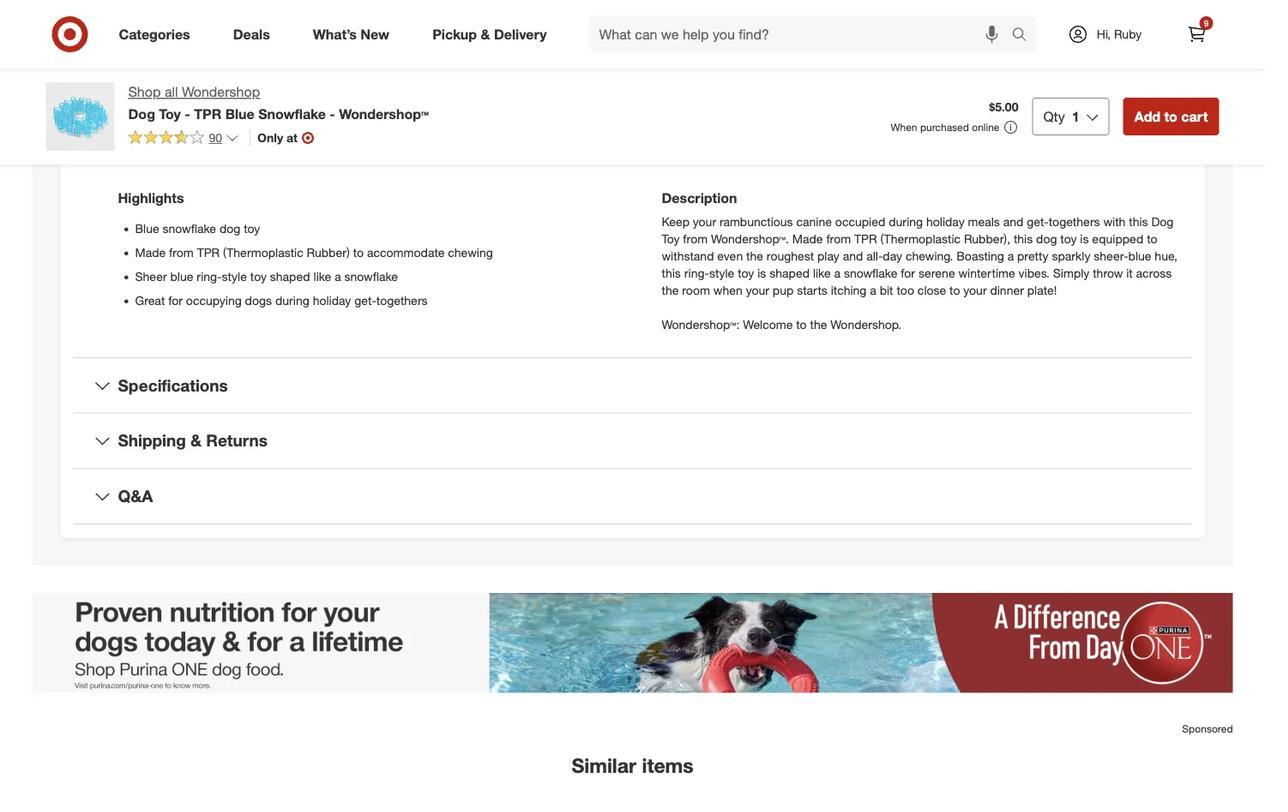 Task type: vqa. For each thing, say whether or not it's contained in the screenshot.
rightmost for
yes



Task type: locate. For each thing, give the bounding box(es) containing it.
dog
[[219, 221, 240, 236], [1036, 231, 1057, 246]]

2 horizontal spatial this
[[1129, 214, 1148, 229]]

- right snowflake
[[330, 105, 335, 122]]

similar
[[572, 754, 636, 778]]

to up hue,
[[1147, 231, 1157, 246]]

togethers down the accommodate
[[376, 293, 428, 308]]

during up "day"
[[889, 214, 923, 229]]

simply
[[1053, 266, 1089, 281]]

a down play
[[834, 266, 841, 281]]

0 horizontal spatial dog
[[128, 105, 155, 122]]

0 vertical spatial &
[[481, 26, 490, 43]]

1 horizontal spatial from
[[683, 231, 708, 246]]

-
[[185, 105, 190, 122], [330, 105, 335, 122]]

1 horizontal spatial and
[[1003, 214, 1023, 229]]

dinner
[[990, 283, 1024, 298]]

0 horizontal spatial style
[[222, 269, 247, 284]]

1 horizontal spatial (thermoplastic
[[880, 231, 961, 246]]

is down wondershop™.
[[757, 266, 766, 281]]

starts
[[797, 283, 828, 298]]

1 horizontal spatial made
[[792, 231, 823, 246]]

details
[[118, 145, 172, 165]]

toy inside keep your rambunctious canine occupied during holiday meals and get-togethers with this dog toy from wondershop™. made from tpr (thermoplastic rubber), this dog toy is equipped to withstand even the roughest play and all-day chewing. boasting a pretty sparkly sheer-blue hue, this ring-style toy is shaped like a snowflake for serene wintertime vibes. simply throw it across the room when your pup starts itching a bit too close to your dinner plate!
[[662, 231, 680, 246]]

toy
[[159, 105, 181, 122], [662, 231, 680, 246]]

shipping & returns button
[[73, 414, 1192, 469]]

this right with
[[1129, 214, 1148, 229]]

0 vertical spatial get-
[[1027, 214, 1049, 229]]

welcome
[[743, 317, 793, 332]]

the down the starts
[[810, 317, 827, 332]]

0 horizontal spatial blue
[[170, 269, 193, 284]]

holiday down the rubber)
[[313, 293, 351, 308]]

pickup
[[432, 26, 477, 43]]

tpr inside shop all wondershop dog toy - tpr blue snowflake - wondershop™
[[194, 105, 221, 122]]

from
[[683, 231, 708, 246], [826, 231, 851, 246], [169, 245, 194, 260]]

like down play
[[813, 266, 831, 281]]

shop all wondershop dog toy - tpr blue snowflake - wondershop™
[[128, 84, 429, 122]]

0 vertical spatial dog
[[128, 105, 155, 122]]

add to cart
[[1134, 108, 1208, 125]]

1 horizontal spatial holiday
[[926, 214, 965, 229]]

dog down shop
[[128, 105, 155, 122]]

to right welcome
[[796, 317, 807, 332]]

0 vertical spatial is
[[1080, 231, 1089, 246]]

chewing
[[448, 245, 493, 260]]

1 horizontal spatial during
[[889, 214, 923, 229]]

0 vertical spatial holiday
[[926, 214, 965, 229]]

toy down all
[[159, 105, 181, 122]]

your left pup
[[746, 283, 769, 298]]

like down the rubber)
[[314, 269, 331, 284]]

0 horizontal spatial shaped
[[270, 269, 310, 284]]

from up play
[[826, 231, 851, 246]]

1 vertical spatial get-
[[354, 293, 376, 308]]

0 horizontal spatial blue
[[135, 221, 159, 236]]

a left bit
[[870, 283, 876, 298]]

when
[[891, 121, 917, 134]]

dog up sheer blue ring-style toy shaped like a snowflake
[[219, 221, 240, 236]]

1 vertical spatial togethers
[[376, 293, 428, 308]]

returns
[[206, 431, 267, 451]]

1 vertical spatial &
[[190, 431, 202, 451]]

equipped
[[1092, 231, 1143, 246]]

blue inside keep your rambunctious canine occupied during holiday meals and get-togethers with this dog toy from wondershop™. made from tpr (thermoplastic rubber), this dog toy is equipped to withstand even the roughest play and all-day chewing. boasting a pretty sparkly sheer-blue hue, this ring-style toy is shaped like a snowflake for serene wintertime vibes. simply throw it across the room when your pup starts itching a bit too close to your dinner plate!
[[1128, 249, 1151, 264]]

get- up 'pretty'
[[1027, 214, 1049, 229]]

& for shipping
[[190, 431, 202, 451]]

1 horizontal spatial blue
[[225, 105, 254, 122]]

0 horizontal spatial during
[[275, 293, 309, 308]]

occupying
[[186, 293, 242, 308]]

blue
[[1128, 249, 1151, 264], [170, 269, 193, 284]]

from down blue snowflake dog toy
[[169, 245, 194, 260]]

1 horizontal spatial for
[[901, 266, 915, 281]]

0 horizontal spatial get-
[[354, 293, 376, 308]]

shaped up 'great for occupying dogs during holiday get-togethers'
[[270, 269, 310, 284]]

0 horizontal spatial is
[[757, 266, 766, 281]]

1 vertical spatial holiday
[[313, 293, 351, 308]]

blue right sheer
[[170, 269, 193, 284]]

0 vertical spatial toy
[[159, 105, 181, 122]]

roughest
[[767, 249, 814, 264]]

toy inside shop all wondershop dog toy - tpr blue snowflake - wondershop™
[[159, 105, 181, 122]]

even
[[717, 249, 743, 264]]

1 vertical spatial sponsored
[[1182, 723, 1233, 736]]

dogs
[[245, 293, 272, 308]]

canine
[[796, 214, 832, 229]]

shaped
[[769, 266, 810, 281], [270, 269, 310, 284]]

& for pickup
[[481, 26, 490, 43]]

1 vertical spatial blue
[[135, 221, 159, 236]]

holiday
[[926, 214, 965, 229], [313, 293, 351, 308]]

get- down the accommodate
[[354, 293, 376, 308]]

0 horizontal spatial for
[[168, 293, 183, 308]]

made inside keep your rambunctious canine occupied during holiday meals and get-togethers with this dog toy from wondershop™. made from tpr (thermoplastic rubber), this dog toy is equipped to withstand even the roughest play and all-day chewing. boasting a pretty sparkly sheer-blue hue, this ring-style toy is shaped like a snowflake for serene wintertime vibes. simply throw it across the room when your pup starts itching a bit too close to your dinner plate!
[[792, 231, 823, 246]]

at
[[286, 130, 298, 145]]

the down wondershop™.
[[746, 249, 763, 264]]

ring- up occupying
[[197, 269, 222, 284]]

made up sheer
[[135, 245, 166, 260]]

togethers up sparkly
[[1049, 214, 1100, 229]]

a
[[1007, 249, 1014, 264], [834, 266, 841, 281], [335, 269, 341, 284], [870, 283, 876, 298]]

rubber)
[[307, 245, 350, 260]]

items
[[642, 754, 694, 778]]

2 vertical spatial this
[[662, 266, 681, 281]]

wondershop
[[182, 84, 260, 100]]

0 horizontal spatial holiday
[[313, 293, 351, 308]]

great
[[135, 293, 165, 308]]

0 horizontal spatial and
[[843, 249, 863, 264]]

like
[[813, 266, 831, 281], [314, 269, 331, 284]]

0 vertical spatial togethers
[[1049, 214, 1100, 229]]

- up 90 link
[[185, 105, 190, 122]]

1 vertical spatial dog
[[1151, 214, 1174, 229]]

dog inside keep your rambunctious canine occupied during holiday meals and get-togethers with this dog toy from wondershop™. made from tpr (thermoplastic rubber), this dog toy is equipped to withstand even the roughest play and all-day chewing. boasting a pretty sparkly sheer-blue hue, this ring-style toy is shaped like a snowflake for serene wintertime vibes. simply throw it across the room when your pup starts itching a bit too close to your dinner plate!
[[1036, 231, 1057, 246]]

0 horizontal spatial &
[[190, 431, 202, 451]]

a down the rubber)
[[335, 269, 341, 284]]

made
[[792, 231, 823, 246], [135, 245, 166, 260]]

0 vertical spatial and
[[1003, 214, 1023, 229]]

blue up it
[[1128, 249, 1151, 264]]

1 vertical spatial toy
[[662, 231, 680, 246]]

toy up dogs
[[250, 269, 267, 284]]

and left all-
[[843, 249, 863, 264]]

0 vertical spatial sponsored
[[1168, 4, 1219, 16]]

withstand
[[662, 249, 714, 264]]

0 vertical spatial blue
[[225, 105, 254, 122]]

&
[[481, 26, 490, 43], [190, 431, 202, 451]]

when purchased online
[[891, 121, 1000, 134]]

snowflake down all-
[[844, 266, 897, 281]]

snowflake down highlights
[[163, 221, 216, 236]]

tpr
[[194, 105, 221, 122], [854, 231, 877, 246], [197, 245, 220, 260]]

boasting
[[957, 249, 1004, 264]]

shaped inside keep your rambunctious canine occupied during holiday meals and get-togethers with this dog toy from wondershop™. made from tpr (thermoplastic rubber), this dog toy is equipped to withstand even the roughest play and all-day chewing. boasting a pretty sparkly sheer-blue hue, this ring-style toy is shaped like a snowflake for serene wintertime vibes. simply throw it across the room when your pup starts itching a bit too close to your dinner plate!
[[769, 266, 810, 281]]

(thermoplastic
[[880, 231, 961, 246], [223, 245, 303, 260]]

0 horizontal spatial snowflake
[[163, 221, 216, 236]]

for inside keep your rambunctious canine occupied during holiday meals and get-togethers with this dog toy from wondershop™. made from tpr (thermoplastic rubber), this dog toy is equipped to withstand even the roughest play and all-day chewing. boasting a pretty sparkly sheer-blue hue, this ring-style toy is shaped like a snowflake for serene wintertime vibes. simply throw it across the room when your pup starts itching a bit too close to your dinner plate!
[[901, 266, 915, 281]]

(thermoplastic up chewing.
[[880, 231, 961, 246]]

made down canine
[[792, 231, 823, 246]]

delivery
[[494, 26, 547, 43]]

1 horizontal spatial shaped
[[769, 266, 810, 281]]

tpr up 90
[[194, 105, 221, 122]]

details button
[[73, 128, 1192, 182]]

blue down wondershop
[[225, 105, 254, 122]]

togethers
[[1049, 214, 1100, 229], [376, 293, 428, 308]]

0 vertical spatial blue
[[1128, 249, 1151, 264]]

1 horizontal spatial &
[[481, 26, 490, 43]]

0 horizontal spatial -
[[185, 105, 190, 122]]

holiday up chewing.
[[926, 214, 965, 229]]

1 horizontal spatial -
[[330, 105, 335, 122]]

1 horizontal spatial toy
[[662, 231, 680, 246]]

hi,
[[1097, 27, 1111, 42]]

9 link
[[1178, 15, 1216, 53]]

this up 'pretty'
[[1014, 231, 1033, 246]]

dog up 'pretty'
[[1036, 231, 1057, 246]]

snowflake
[[258, 105, 326, 122]]

1 horizontal spatial blue
[[1128, 249, 1151, 264]]

blue inside shop all wondershop dog toy - tpr blue snowflake - wondershop™
[[225, 105, 254, 122]]

1 horizontal spatial dog
[[1036, 231, 1057, 246]]

1 horizontal spatial ring-
[[684, 266, 709, 281]]

online
[[972, 121, 1000, 134]]

for right "great"
[[168, 293, 183, 308]]

ring- up room
[[684, 266, 709, 281]]

q&a
[[118, 487, 153, 506]]

& left the returns
[[190, 431, 202, 451]]

2 - from the left
[[330, 105, 335, 122]]

the left room
[[662, 283, 679, 298]]

2 horizontal spatial the
[[810, 317, 827, 332]]

what's new
[[313, 26, 390, 43]]

your down description
[[693, 214, 716, 229]]

dog
[[128, 105, 155, 122], [1151, 214, 1174, 229]]

great for occupying dogs during holiday get-togethers
[[135, 293, 428, 308]]

0 vertical spatial for
[[901, 266, 915, 281]]

0 horizontal spatial toy
[[159, 105, 181, 122]]

made from tpr (thermoplastic rubber) to accommodate chewing
[[135, 245, 493, 260]]

toy down keep
[[662, 231, 680, 246]]

toy up sparkly
[[1060, 231, 1077, 246]]

across
[[1136, 266, 1172, 281]]

get-
[[1027, 214, 1049, 229], [354, 293, 376, 308]]

1 horizontal spatial style
[[709, 266, 734, 281]]

shop
[[128, 84, 161, 100]]

and right meals at top
[[1003, 214, 1023, 229]]

1 horizontal spatial this
[[1014, 231, 1033, 246]]

& right pickup
[[481, 26, 490, 43]]

tpr down occupied
[[854, 231, 877, 246]]

style up occupying
[[222, 269, 247, 284]]

shaped down roughest at the top right
[[769, 266, 810, 281]]

1 vertical spatial during
[[275, 293, 309, 308]]

0 horizontal spatial like
[[314, 269, 331, 284]]

0 vertical spatial the
[[746, 249, 763, 264]]

accommodate
[[367, 245, 445, 260]]

2 vertical spatial the
[[810, 317, 827, 332]]

2 horizontal spatial snowflake
[[844, 266, 897, 281]]

is up sparkly
[[1080, 231, 1089, 246]]

to inside add to cart 'button'
[[1164, 108, 1177, 125]]

from up withstand
[[683, 231, 708, 246]]

to right add
[[1164, 108, 1177, 125]]

blue down highlights
[[135, 221, 159, 236]]

1 horizontal spatial togethers
[[1049, 214, 1100, 229]]

0 vertical spatial during
[[889, 214, 923, 229]]

style
[[709, 266, 734, 281], [222, 269, 247, 284]]

purchased
[[920, 121, 969, 134]]

keep
[[662, 214, 690, 229]]

highlights
[[118, 189, 184, 206]]

ring-
[[684, 266, 709, 281], [197, 269, 222, 284]]

1 vertical spatial for
[[168, 293, 183, 308]]

for up the 'too'
[[901, 266, 915, 281]]

togethers inside keep your rambunctious canine occupied during holiday meals and get-togethers with this dog toy from wondershop™. made from tpr (thermoplastic rubber), this dog toy is equipped to withstand even the roughest play and all-day chewing. boasting a pretty sparkly sheer-blue hue, this ring-style toy is shaped like a snowflake for serene wintertime vibes. simply throw it across the room when your pup starts itching a bit too close to your dinner plate!
[[1049, 214, 1100, 229]]

2 horizontal spatial your
[[963, 283, 987, 298]]

(thermoplastic up sheer blue ring-style toy shaped like a snowflake
[[223, 245, 303, 260]]

pup
[[773, 283, 794, 298]]

to
[[1164, 108, 1177, 125], [1147, 231, 1157, 246], [353, 245, 364, 260], [950, 283, 960, 298], [796, 317, 807, 332]]

sheer blue ring-style toy shaped like a snowflake
[[135, 269, 398, 284]]

0 horizontal spatial togethers
[[376, 293, 428, 308]]

1 vertical spatial this
[[1014, 231, 1033, 246]]

this
[[1129, 214, 1148, 229], [1014, 231, 1033, 246], [662, 266, 681, 281]]

dog up hue,
[[1151, 214, 1174, 229]]

during right dogs
[[275, 293, 309, 308]]

1 horizontal spatial the
[[746, 249, 763, 264]]

this down withstand
[[662, 266, 681, 281]]

1 horizontal spatial your
[[746, 283, 769, 298]]

1 horizontal spatial like
[[813, 266, 831, 281]]

the
[[746, 249, 763, 264], [662, 283, 679, 298], [810, 317, 827, 332]]

1 horizontal spatial dog
[[1151, 214, 1174, 229]]

snowflake down the accommodate
[[344, 269, 398, 284]]

& inside dropdown button
[[190, 431, 202, 451]]

1 vertical spatial the
[[662, 283, 679, 298]]

0 horizontal spatial from
[[169, 245, 194, 260]]

snowflake
[[163, 221, 216, 236], [844, 266, 897, 281], [344, 269, 398, 284]]

2 horizontal spatial from
[[826, 231, 851, 246]]

style up when
[[709, 266, 734, 281]]

what's new link
[[298, 15, 411, 53]]

it
[[1126, 266, 1133, 281]]

toy down even
[[738, 266, 754, 281]]

1 horizontal spatial get-
[[1027, 214, 1049, 229]]

toy
[[244, 221, 260, 236], [1060, 231, 1077, 246], [738, 266, 754, 281], [250, 269, 267, 284]]

your down wintertime
[[963, 283, 987, 298]]

1 horizontal spatial is
[[1080, 231, 1089, 246]]



Task type: describe. For each thing, give the bounding box(es) containing it.
day
[[883, 249, 902, 264]]

search
[[1004, 28, 1045, 44]]

blue snowflake dog toy
[[135, 221, 260, 236]]

chewing.
[[906, 249, 953, 264]]

0 horizontal spatial this
[[662, 266, 681, 281]]

description
[[662, 189, 737, 206]]

dog inside keep your rambunctious canine occupied during holiday meals and get-togethers with this dog toy from wondershop™. made from tpr (thermoplastic rubber), this dog toy is equipped to withstand even the roughest play and all-day chewing. boasting a pretty sparkly sheer-blue hue, this ring-style toy is shaped like a snowflake for serene wintertime vibes. simply throw it across the room when your pup starts itching a bit too close to your dinner plate!
[[1151, 214, 1174, 229]]

search button
[[1004, 15, 1045, 57]]

tpr down blue snowflake dog toy
[[197, 245, 220, 260]]

90 link
[[128, 129, 239, 149]]

sheer
[[135, 269, 167, 284]]

1 vertical spatial is
[[757, 266, 766, 281]]

hue,
[[1155, 249, 1177, 264]]

only at
[[257, 130, 298, 145]]

9
[[1204, 18, 1209, 28]]

all-
[[866, 249, 883, 264]]

$5.00
[[989, 100, 1018, 115]]

0 horizontal spatial ring-
[[197, 269, 222, 284]]

similar items
[[572, 754, 694, 778]]

wondershop.
[[830, 317, 901, 332]]

all
[[165, 84, 178, 100]]

deals
[[233, 26, 270, 43]]

0 horizontal spatial (thermoplastic
[[223, 245, 303, 260]]

play
[[817, 249, 839, 264]]

1 - from the left
[[185, 105, 190, 122]]

specifications button
[[73, 358, 1192, 413]]

keep your rambunctious canine occupied during holiday meals and get-togethers with this dog toy from wondershop™. made from tpr (thermoplastic rubber), this dog toy is equipped to withstand even the roughest play and all-day chewing. boasting a pretty sparkly sheer-blue hue, this ring-style toy is shaped like a snowflake for serene wintertime vibes. simply throw it across the room when your pup starts itching a bit too close to your dinner plate!
[[662, 214, 1177, 298]]

tpr inside keep your rambunctious canine occupied during holiday meals and get-togethers with this dog toy from wondershop™. made from tpr (thermoplastic rubber), this dog toy is equipped to withstand even the roughest play and all-day chewing. boasting a pretty sparkly sheer-blue hue, this ring-style toy is shaped like a snowflake for serene wintertime vibes. simply throw it across the room when your pup starts itching a bit too close to your dinner plate!
[[854, 231, 877, 246]]

serene
[[918, 266, 955, 281]]

specifications
[[118, 376, 228, 395]]

q&a button
[[73, 469, 1192, 524]]

0 vertical spatial this
[[1129, 214, 1148, 229]]

add
[[1134, 108, 1160, 125]]

What can we help you find? suggestions appear below search field
[[589, 15, 1016, 53]]

hi, ruby
[[1097, 27, 1142, 42]]

qty
[[1043, 108, 1065, 125]]

image of dog toy - tpr blue snowflake - wondershop™ image
[[46, 82, 114, 151]]

wondershop™.
[[711, 231, 789, 246]]

add to cart button
[[1123, 98, 1219, 136]]

snowflake inside keep your rambunctious canine occupied during holiday meals and get-togethers with this dog toy from wondershop™. made from tpr (thermoplastic rubber), this dog toy is equipped to withstand even the roughest play and all-day chewing. boasting a pretty sparkly sheer-blue hue, this ring-style toy is shaped like a snowflake for serene wintertime vibes. simply throw it across the room when your pup starts itching a bit too close to your dinner plate!
[[844, 266, 897, 281]]

new
[[361, 26, 390, 43]]

plate!
[[1027, 283, 1057, 298]]

qty 1
[[1043, 108, 1080, 125]]

0 horizontal spatial dog
[[219, 221, 240, 236]]

throw
[[1093, 266, 1123, 281]]

0 horizontal spatial the
[[662, 283, 679, 298]]

itching
[[831, 283, 867, 298]]

0 horizontal spatial made
[[135, 245, 166, 260]]

rambunctious
[[720, 214, 793, 229]]

dog inside shop all wondershop dog toy - tpr blue snowflake - wondershop™
[[128, 105, 155, 122]]

rubber),
[[964, 231, 1010, 246]]

occupied
[[835, 214, 885, 229]]

ruby
[[1114, 27, 1142, 42]]

similar items region
[[32, 594, 1233, 791]]

when
[[713, 283, 743, 298]]

get- inside keep your rambunctious canine occupied during holiday meals and get-togethers with this dog toy from wondershop™. made from tpr (thermoplastic rubber), this dog toy is equipped to withstand even the roughest play and all-day chewing. boasting a pretty sparkly sheer-blue hue, this ring-style toy is shaped like a snowflake for serene wintertime vibes. simply throw it across the room when your pup starts itching a bit too close to your dinner plate!
[[1027, 214, 1049, 229]]

deals link
[[218, 15, 291, 53]]

categories
[[119, 26, 190, 43]]

sparkly
[[1052, 249, 1090, 264]]

1
[[1072, 108, 1080, 125]]

wondershop™: welcome to the wondershop.
[[662, 317, 901, 332]]

with
[[1103, 214, 1126, 229]]

shipping & returns
[[118, 431, 267, 451]]

to right close
[[950, 283, 960, 298]]

only
[[257, 130, 283, 145]]

categories link
[[104, 15, 212, 53]]

cart
[[1181, 108, 1208, 125]]

vibes.
[[1018, 266, 1050, 281]]

like inside keep your rambunctious canine occupied during holiday meals and get-togethers with this dog toy from wondershop™. made from tpr (thermoplastic rubber), this dog toy is equipped to withstand even the roughest play and all-day chewing. boasting a pretty sparkly sheer-blue hue, this ring-style toy is shaped like a snowflake for serene wintertime vibes. simply throw it across the room when your pup starts itching a bit too close to your dinner plate!
[[813, 266, 831, 281]]

90
[[209, 130, 222, 145]]

1 horizontal spatial snowflake
[[344, 269, 398, 284]]

meals
[[968, 214, 1000, 229]]

a left 'pretty'
[[1007, 249, 1014, 264]]

to right the rubber)
[[353, 245, 364, 260]]

what's
[[313, 26, 357, 43]]

pickup & delivery link
[[418, 15, 568, 53]]

advertisement region
[[32, 594, 1233, 722]]

bit
[[880, 283, 893, 298]]

room
[[682, 283, 710, 298]]

ring- inside keep your rambunctious canine occupied during holiday meals and get-togethers with this dog toy from wondershop™. made from tpr (thermoplastic rubber), this dog toy is equipped to withstand even the roughest play and all-day chewing. boasting a pretty sparkly sheer-blue hue, this ring-style toy is shaped like a snowflake for serene wintertime vibes. simply throw it across the room when your pup starts itching a bit too close to your dinner plate!
[[684, 266, 709, 281]]

1 vertical spatial blue
[[170, 269, 193, 284]]

(thermoplastic inside keep your rambunctious canine occupied during holiday meals and get-togethers with this dog toy from wondershop™. made from tpr (thermoplastic rubber), this dog toy is equipped to withstand even the roughest play and all-day chewing. boasting a pretty sparkly sheer-blue hue, this ring-style toy is shaped like a snowflake for serene wintertime vibes. simply throw it across the room when your pup starts itching a bit too close to your dinner plate!
[[880, 231, 961, 246]]

style inside keep your rambunctious canine occupied during holiday meals and get-togethers with this dog toy from wondershop™. made from tpr (thermoplastic rubber), this dog toy is equipped to withstand even the roughest play and all-day chewing. boasting a pretty sparkly sheer-blue hue, this ring-style toy is shaped like a snowflake for serene wintertime vibes. simply throw it across the room when your pup starts itching a bit too close to your dinner plate!
[[709, 266, 734, 281]]

wondershop™
[[339, 105, 429, 122]]

wintertime
[[958, 266, 1015, 281]]

pretty
[[1017, 249, 1049, 264]]

too
[[897, 283, 914, 298]]

holiday inside keep your rambunctious canine occupied during holiday meals and get-togethers with this dog toy from wondershop™. made from tpr (thermoplastic rubber), this dog toy is equipped to withstand even the roughest play and all-day chewing. boasting a pretty sparkly sheer-blue hue, this ring-style toy is shaped like a snowflake for serene wintertime vibes. simply throw it across the room when your pup starts itching a bit too close to your dinner plate!
[[926, 214, 965, 229]]

toy up sheer blue ring-style toy shaped like a snowflake
[[244, 221, 260, 236]]

sponsored inside similar items "region"
[[1182, 723, 1233, 736]]

1 vertical spatial and
[[843, 249, 863, 264]]

during inside keep your rambunctious canine occupied during holiday meals and get-togethers with this dog toy from wondershop™. made from tpr (thermoplastic rubber), this dog toy is equipped to withstand even the roughest play and all-day chewing. boasting a pretty sparkly sheer-blue hue, this ring-style toy is shaped like a snowflake for serene wintertime vibes. simply throw it across the room when your pup starts itching a bit too close to your dinner plate!
[[889, 214, 923, 229]]

0 horizontal spatial your
[[693, 214, 716, 229]]

sheer-
[[1094, 249, 1128, 264]]



